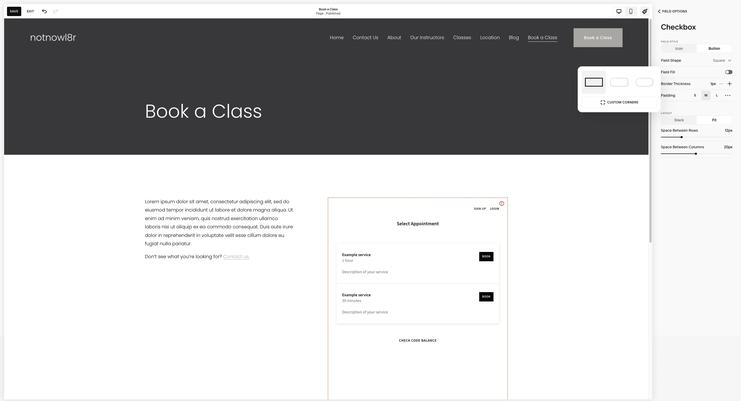 Task type: locate. For each thing, give the bounding box(es) containing it.
time,
[[276, 392, 285, 396]]

space between rows
[[661, 128, 699, 133]]

published
[[326, 11, 341, 15]]

field left shape
[[661, 58, 670, 63]]

website
[[322, 392, 336, 396]]

1 vertical spatial a
[[261, 392, 263, 396]]

between down "stack" button
[[673, 128, 688, 133]]

field left fill
[[661, 70, 670, 74]]

1 between from the top
[[673, 128, 688, 133]]

1 vertical spatial tab list
[[662, 44, 733, 53]]

option group containing s
[[691, 91, 733, 100]]

2 between from the top
[[673, 145, 688, 149]]

for a limited time, take 20% off any new website plan. use code w11csave20 at checkout. expires 11/22/2023.
[[254, 392, 442, 396]]

between
[[673, 128, 688, 133], [673, 145, 688, 149]]

1 vertical spatial between
[[673, 145, 688, 149]]

field left the style
[[661, 40, 669, 43]]

2 space from the top
[[661, 145, 672, 149]]

border thickness
[[661, 81, 691, 86]]

0 horizontal spatial a
[[261, 392, 263, 396]]

square image
[[585, 78, 603, 87]]

space down "stack" button
[[661, 128, 672, 133]]

0 vertical spatial tab list
[[613, 7, 637, 15]]

a
[[327, 7, 329, 11], [261, 392, 263, 396]]

0 vertical spatial a
[[327, 7, 329, 11]]

m
[[705, 93, 708, 97]]

take
[[286, 392, 293, 396]]

field style
[[661, 40, 679, 43]]

layout
[[661, 112, 673, 115]]

between left columns
[[673, 145, 688, 149]]

space down space between rows
[[661, 145, 672, 149]]

field options button
[[653, 6, 693, 17]]

1 vertical spatial space
[[661, 145, 672, 149]]

checkbox
[[661, 23, 696, 31]]

rounded rectangle image
[[611, 78, 629, 87]]

0 vertical spatial space
[[661, 128, 672, 133]]

field for field fill
[[661, 70, 670, 74]]

option group
[[691, 91, 733, 100]]

fill
[[671, 70, 675, 74]]

stack button
[[662, 116, 697, 124]]

space
[[661, 128, 672, 133], [661, 145, 672, 149]]

1 space from the top
[[661, 128, 672, 133]]

None range field
[[661, 136, 733, 138], [661, 153, 733, 155], [661, 136, 733, 138], [661, 153, 733, 155]]

a for for
[[261, 392, 263, 396]]

options
[[673, 9, 688, 13]]

field
[[663, 9, 672, 13], [661, 40, 669, 43], [661, 58, 670, 63], [661, 70, 670, 74]]

a right for
[[261, 392, 263, 396]]

Border Thickness field
[[699, 78, 716, 89]]

field shape
[[661, 58, 682, 63]]

field left options
[[663, 9, 672, 13]]

11/22/2023.
[[421, 392, 441, 396]]

2 vertical spatial tab list
[[662, 116, 733, 124]]

plan.
[[336, 392, 345, 396]]

0 vertical spatial between
[[673, 128, 688, 133]]

custom
[[608, 100, 622, 104]]

None checkbox
[[726, 71, 729, 74]]

between for rows
[[673, 128, 688, 133]]

corners
[[623, 100, 639, 104]]

space for space between rows
[[661, 128, 672, 133]]

tab list
[[613, 7, 637, 15], [662, 44, 733, 53], [662, 116, 733, 124]]

book a class page · published
[[316, 7, 341, 15]]

any
[[307, 392, 313, 396]]

a inside book a class page · published
[[327, 7, 329, 11]]

field for field style
[[661, 40, 669, 43]]

space for space between columns
[[661, 145, 672, 149]]

field for field options
[[663, 9, 672, 13]]

a for book
[[327, 7, 329, 11]]

use
[[346, 392, 352, 396]]

book
[[319, 7, 327, 11]]

class
[[330, 7, 338, 11]]

border
[[661, 81, 673, 86]]

thickness
[[674, 81, 691, 86]]

a right the book
[[327, 7, 329, 11]]

pill image
[[636, 78, 654, 87]]

1 horizontal spatial a
[[327, 7, 329, 11]]

custom corners button
[[582, 97, 657, 108]]

field inside button
[[663, 9, 672, 13]]

save
[[10, 9, 18, 13]]

field fill
[[661, 70, 675, 74]]

None field
[[716, 128, 733, 133], [716, 144, 733, 150], [716, 128, 733, 133], [716, 144, 733, 150]]



Task type: vqa. For each thing, say whether or not it's contained in the screenshot.
bottom Home
no



Task type: describe. For each thing, give the bounding box(es) containing it.
icon
[[676, 46, 683, 51]]

new
[[314, 392, 321, 396]]

shape
[[671, 58, 682, 63]]

expires
[[408, 392, 421, 396]]

padding
[[661, 93, 676, 98]]

space between columns
[[661, 145, 705, 149]]

custom corners
[[608, 100, 639, 104]]

field options
[[663, 9, 688, 13]]

code
[[353, 392, 362, 396]]

for
[[254, 392, 260, 396]]

columns
[[689, 145, 705, 149]]

fit
[[713, 118, 717, 122]]

page
[[316, 11, 324, 15]]

button
[[709, 46, 721, 51]]

20%
[[294, 392, 301, 396]]

tab list containing stack
[[662, 116, 733, 124]]

checkout.
[[390, 392, 407, 396]]

off
[[302, 392, 306, 396]]

icon button
[[662, 44, 697, 53]]

exit button
[[24, 7, 37, 16]]

between for columns
[[673, 145, 688, 149]]

rows
[[689, 128, 699, 133]]

save button
[[7, 7, 21, 16]]

exit
[[27, 9, 34, 13]]

button button
[[697, 44, 733, 53]]

l
[[717, 93, 718, 97]]

w11csave20
[[363, 392, 385, 396]]

at
[[386, 392, 389, 396]]

field for field shape
[[661, 58, 670, 63]]

·
[[325, 11, 325, 15]]

limited
[[264, 392, 275, 396]]

s
[[695, 93, 697, 97]]

tab list containing icon
[[662, 44, 733, 53]]

style
[[670, 40, 679, 43]]

fit button
[[697, 116, 733, 124]]

stack
[[675, 118, 684, 122]]

square
[[714, 58, 726, 63]]



